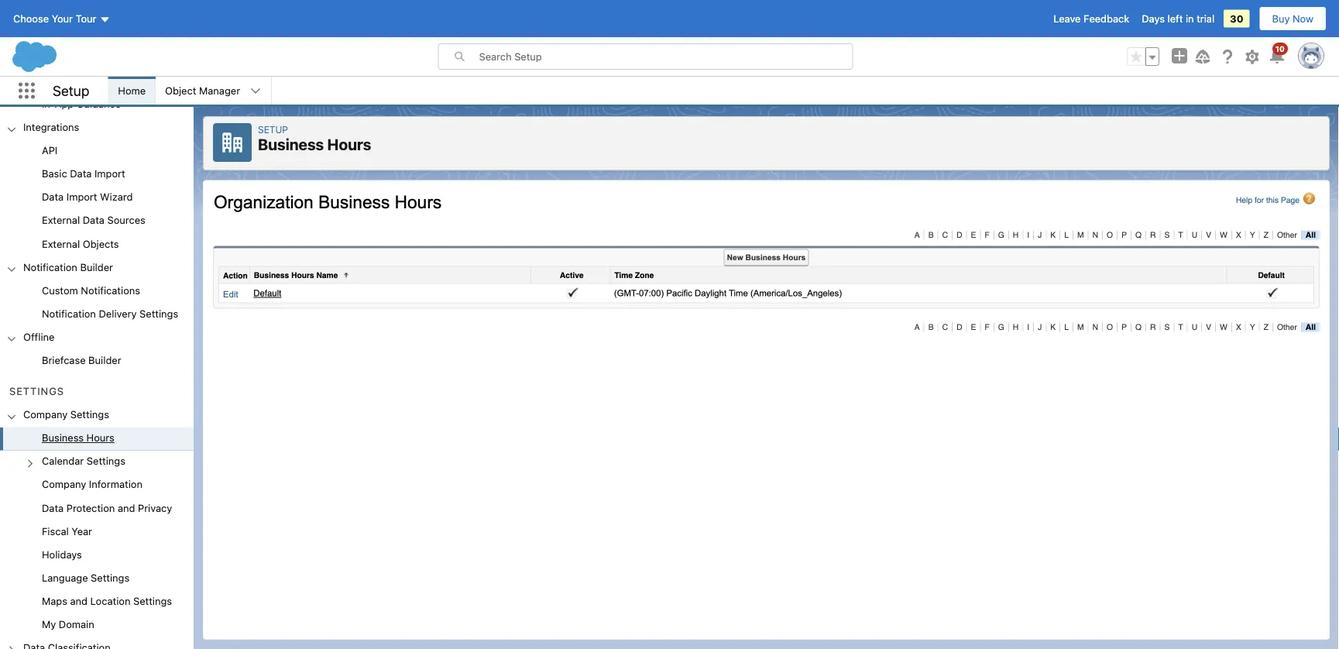 Task type: vqa. For each thing, say whether or not it's contained in the screenshot.
Objects and Fields link
no



Task type: locate. For each thing, give the bounding box(es) containing it.
group containing business hours
[[0, 428, 194, 637]]

1 vertical spatial setup
[[258, 124, 288, 135]]

notifications
[[81, 285, 140, 296]]

days left in trial
[[1142, 13, 1215, 24]]

external inside external data sources link
[[42, 215, 80, 226]]

builder
[[80, 261, 113, 273], [88, 355, 121, 366]]

calendar settings
[[42, 456, 125, 467]]

10
[[1276, 44, 1285, 53]]

external inside external objects link
[[42, 238, 80, 250]]

object manager link
[[156, 77, 250, 105]]

builder for notification builder
[[80, 261, 113, 273]]

notification delivery settings
[[42, 308, 178, 320]]

builder down "objects"
[[80, 261, 113, 273]]

hours inside business hours link
[[86, 432, 114, 444]]

holidays
[[42, 549, 82, 560]]

builder inside tree item
[[80, 261, 113, 273]]

import up wizard
[[95, 168, 125, 180]]

company for company settings
[[23, 409, 68, 421]]

data up data import wizard
[[70, 168, 92, 180]]

and down language settings link on the bottom left of page
[[70, 595, 88, 607]]

and
[[118, 502, 135, 514], [70, 595, 88, 607]]

0 vertical spatial and
[[118, 502, 135, 514]]

0 vertical spatial external
[[42, 215, 80, 226]]

fiscal year
[[42, 526, 92, 537]]

custom notifications
[[42, 285, 140, 296]]

integrations tree item
[[0, 117, 194, 257]]

1 vertical spatial builder
[[88, 355, 121, 366]]

1 horizontal spatial hours
[[327, 135, 371, 153]]

basic data import link
[[42, 168, 125, 182]]

import inside basic data import link
[[95, 168, 125, 180]]

company for company information
[[42, 479, 86, 491]]

fiscal year link
[[42, 526, 92, 540]]

0 horizontal spatial business
[[42, 432, 84, 444]]

briefcase builder link
[[42, 355, 121, 369]]

1 vertical spatial company
[[42, 479, 86, 491]]

and down information
[[118, 502, 135, 514]]

import inside data import wizard link
[[66, 191, 97, 203]]

choose
[[13, 13, 49, 24]]

0 vertical spatial setup
[[53, 82, 89, 99]]

0 vertical spatial hours
[[327, 135, 371, 153]]

0 horizontal spatial hours
[[86, 432, 114, 444]]

language settings
[[42, 572, 130, 584]]

1 vertical spatial external
[[42, 238, 80, 250]]

external up the notification builder
[[42, 238, 80, 250]]

1 horizontal spatial business
[[258, 135, 324, 153]]

settings up company settings
[[9, 386, 64, 398]]

delivery
[[99, 308, 137, 320]]

maps and location settings
[[42, 595, 172, 607]]

feedback
[[1084, 13, 1130, 24]]

data up fiscal
[[42, 502, 64, 514]]

external
[[42, 215, 80, 226], [42, 238, 80, 250]]

home link
[[109, 77, 155, 105]]

hours
[[327, 135, 371, 153], [86, 432, 114, 444]]

settings right delivery at the left of the page
[[140, 308, 178, 320]]

location
[[90, 595, 130, 607]]

business down the "setup" link
[[258, 135, 324, 153]]

1 vertical spatial business
[[42, 432, 84, 444]]

fiscal
[[42, 526, 69, 537]]

company down calendar
[[42, 479, 86, 491]]

0 horizontal spatial and
[[70, 595, 88, 607]]

offline tree item
[[0, 327, 194, 373]]

0 vertical spatial business
[[258, 135, 324, 153]]

0 vertical spatial notification
[[23, 261, 77, 273]]

notification
[[23, 261, 77, 273], [42, 308, 96, 320]]

protection
[[66, 502, 115, 514]]

setup for setup
[[53, 82, 89, 99]]

group containing custom notifications
[[0, 280, 194, 327]]

data import wizard link
[[42, 191, 133, 205]]

object
[[165, 85, 196, 96]]

settings up business hours tree item
[[70, 409, 109, 421]]

group containing api
[[0, 140, 194, 257]]

1 external from the top
[[42, 215, 80, 226]]

import
[[95, 168, 125, 180], [66, 191, 97, 203]]

0 vertical spatial import
[[95, 168, 125, 180]]

data protection and privacy
[[42, 502, 172, 514]]

settings
[[140, 308, 178, 320], [9, 386, 64, 398], [70, 409, 109, 421], [87, 456, 125, 467], [91, 572, 130, 584], [133, 595, 172, 607]]

manager
[[199, 85, 240, 96]]

objects
[[83, 238, 119, 250]]

data
[[70, 168, 92, 180], [42, 191, 64, 203], [83, 215, 105, 226], [42, 502, 64, 514]]

trial
[[1197, 13, 1215, 24]]

language settings link
[[42, 572, 130, 586]]

notification for notification builder
[[23, 261, 77, 273]]

data protection and privacy link
[[42, 502, 172, 516]]

notification inside notification builder link
[[23, 261, 77, 273]]

company inside group
[[42, 479, 86, 491]]

external up external objects at the left top of the page
[[42, 215, 80, 226]]

data import wizard
[[42, 191, 133, 203]]

briefcase
[[42, 355, 86, 366]]

1 vertical spatial hours
[[86, 432, 114, 444]]

setup for setup business hours
[[258, 124, 288, 135]]

notification up the "custom"
[[23, 261, 77, 273]]

custom notifications link
[[42, 285, 140, 299]]

2 external from the top
[[42, 238, 80, 250]]

company
[[23, 409, 68, 421], [42, 479, 86, 491]]

group
[[1127, 47, 1160, 66], [0, 140, 194, 257], [0, 280, 194, 327], [0, 428, 194, 637]]

1 vertical spatial notification
[[42, 308, 96, 320]]

business
[[258, 135, 324, 153], [42, 432, 84, 444]]

notification builder
[[23, 261, 113, 273]]

external data sources link
[[42, 215, 145, 229]]

data down data import wizard link
[[83, 215, 105, 226]]

basic
[[42, 168, 67, 180]]

notification builder tree item
[[0, 257, 194, 327]]

settings inside notification builder tree item
[[140, 308, 178, 320]]

leave feedback
[[1054, 13, 1130, 24]]

group for integrations
[[0, 140, 194, 257]]

offline
[[23, 331, 55, 343]]

setup inside setup business hours
[[258, 124, 288, 135]]

my
[[42, 619, 56, 630]]

Search Setup text field
[[479, 44, 853, 69]]

hours inside setup business hours
[[327, 135, 371, 153]]

data down basic
[[42, 191, 64, 203]]

setup
[[53, 82, 89, 99], [258, 124, 288, 135]]

sources
[[107, 215, 145, 226]]

data inside basic data import link
[[70, 168, 92, 180]]

notification down the "custom"
[[42, 308, 96, 320]]

1 horizontal spatial and
[[118, 502, 135, 514]]

group for notification builder
[[0, 280, 194, 327]]

1 horizontal spatial setup
[[258, 124, 288, 135]]

integrations
[[23, 122, 79, 133]]

company settings
[[23, 409, 109, 421]]

in-app guidance link
[[42, 98, 121, 112]]

0 vertical spatial company
[[23, 409, 68, 421]]

builder right briefcase
[[88, 355, 121, 366]]

import down basic data import link
[[66, 191, 97, 203]]

company up business hours on the bottom of the page
[[23, 409, 68, 421]]

tour
[[76, 13, 96, 24]]

choose your tour button
[[12, 6, 111, 31]]

settings up "location" at the bottom of page
[[91, 572, 130, 584]]

1 vertical spatial import
[[66, 191, 97, 203]]

business hours link
[[42, 432, 114, 446]]

0 horizontal spatial setup
[[53, 82, 89, 99]]

0 vertical spatial builder
[[80, 261, 113, 273]]

builder inside offline tree item
[[88, 355, 121, 366]]

1 vertical spatial and
[[70, 595, 88, 607]]

settings right "location" at the bottom of page
[[133, 595, 172, 607]]

buy now button
[[1259, 6, 1327, 31]]

business down 'company settings' link
[[42, 432, 84, 444]]



Task type: describe. For each thing, give the bounding box(es) containing it.
external for external objects
[[42, 238, 80, 250]]

30
[[1230, 13, 1244, 24]]

company information link
[[42, 479, 142, 493]]

external objects
[[42, 238, 119, 250]]

company settings link
[[23, 409, 109, 423]]

in-app guidance
[[42, 98, 121, 110]]

setup business hours
[[258, 124, 371, 153]]

object manager
[[165, 85, 240, 96]]

custom
[[42, 285, 78, 296]]

group for company settings
[[0, 428, 194, 637]]

builder for briefcase builder
[[88, 355, 121, 366]]

buy
[[1273, 13, 1290, 24]]

briefcase builder
[[42, 355, 121, 366]]

data inside 'data protection and privacy' link
[[42, 502, 64, 514]]

settings down business hours tree item
[[87, 456, 125, 467]]

buy now
[[1273, 13, 1314, 24]]

wizard
[[100, 191, 133, 203]]

external data sources
[[42, 215, 145, 226]]

data inside external data sources link
[[83, 215, 105, 226]]

home
[[118, 85, 146, 96]]

now
[[1293, 13, 1314, 24]]

information
[[89, 479, 142, 491]]

calendar settings link
[[42, 456, 125, 470]]

leave
[[1054, 13, 1081, 24]]

leave feedback link
[[1054, 13, 1130, 24]]

external for external data sources
[[42, 215, 80, 226]]

calendar
[[42, 456, 84, 467]]

maps
[[42, 595, 67, 607]]

maps and location settings link
[[42, 595, 172, 609]]

notification builder link
[[23, 261, 113, 275]]

company information
[[42, 479, 142, 491]]

data inside data import wizard link
[[42, 191, 64, 203]]

app
[[55, 98, 74, 110]]

notification delivery settings link
[[42, 308, 178, 322]]

basic data import
[[42, 168, 125, 180]]

days
[[1142, 13, 1165, 24]]

external objects link
[[42, 238, 119, 252]]

api
[[42, 145, 58, 156]]

your
[[52, 13, 73, 24]]

notification for notification delivery settings
[[42, 308, 96, 320]]

holidays link
[[42, 549, 82, 563]]

my domain
[[42, 619, 94, 630]]

language
[[42, 572, 88, 584]]

domain
[[59, 619, 94, 630]]

business inside business hours link
[[42, 432, 84, 444]]

integrations link
[[23, 122, 79, 136]]

offline link
[[23, 331, 55, 345]]

choose your tour
[[13, 13, 96, 24]]

business hours
[[42, 432, 114, 444]]

in
[[1186, 13, 1194, 24]]

privacy
[[138, 502, 172, 514]]

setup link
[[258, 124, 288, 135]]

left
[[1168, 13, 1183, 24]]

10 button
[[1268, 43, 1288, 66]]

business inside setup business hours
[[258, 135, 324, 153]]

my domain link
[[42, 619, 94, 633]]

guidance
[[77, 98, 121, 110]]

in-
[[42, 98, 55, 110]]

year
[[72, 526, 92, 537]]

business hours tree item
[[0, 428, 194, 451]]

api link
[[42, 145, 58, 159]]

company settings tree item
[[0, 404, 194, 637]]



